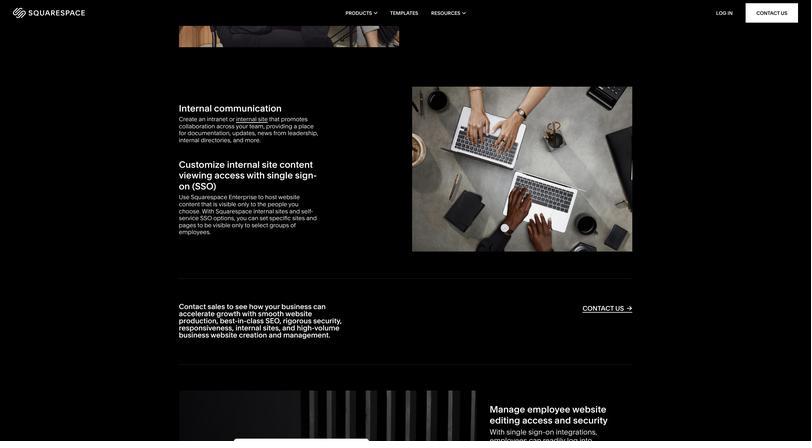 Task type: locate. For each thing, give the bounding box(es) containing it.
your up 'seo,'
[[265, 303, 280, 312]]

customize
[[179, 159, 225, 170]]

be
[[204, 222, 212, 229]]

us
[[781, 10, 788, 16], [615, 305, 624, 313]]

promotes
[[281, 116, 308, 123]]

1 vertical spatial single
[[507, 428, 527, 437]]

0 horizontal spatial your
[[236, 123, 248, 130]]

production,
[[179, 317, 218, 326]]

1 horizontal spatial your
[[265, 303, 280, 312]]

with
[[202, 208, 214, 215], [490, 428, 505, 437]]

can inside customize internal site content viewing access with single sign- on (sso) use squarespace enterprise to host website content that is visible only to the people you choose. with squarespace internal sites and self- service sso options, you can set specific sites and pages to be visible only to select groups of employees.
[[248, 215, 258, 222]]

sites up groups
[[275, 208, 288, 215]]

1 vertical spatial your
[[265, 303, 280, 312]]

single
[[267, 170, 293, 181], [507, 428, 527, 437]]

more.
[[245, 137, 261, 144]]

contact inside contact sales to see how your business can accelerate growth with smooth website production, best-in-class seo, rigorous security, responsiveness, internal sites, and high-volume business website creation and management.
[[179, 303, 206, 312]]

single down editing
[[507, 428, 527, 437]]

0 horizontal spatial contact
[[179, 303, 206, 312]]

visible right is
[[219, 201, 236, 208]]

communication
[[214, 103, 282, 114]]

website inside manage employee website editing access and security with single sign-on integrations, employees can readily log int
[[572, 405, 606, 416]]

single inside manage employee website editing access and security with single sign-on integrations, employees can readily log int
[[507, 428, 527, 437]]

can inside manage employee website editing access and security with single sign-on integrations, employees can readily log int
[[529, 437, 541, 442]]

1 vertical spatial with
[[490, 428, 505, 437]]

business down production,
[[179, 331, 209, 340]]

to left see
[[227, 303, 234, 312]]

1 vertical spatial that
[[201, 201, 212, 208]]

2 horizontal spatial contact
[[756, 10, 780, 16]]

growth
[[216, 310, 241, 319]]

security,
[[313, 317, 342, 326]]

set
[[260, 215, 268, 222]]

from
[[274, 130, 286, 137]]

with inside contact sales to see how your business can accelerate growth with smooth website production, best-in-class seo, rigorous security, responsiveness, internal sites, and high-volume business website creation and management.
[[242, 310, 256, 319]]

0 horizontal spatial us
[[615, 305, 624, 313]]

0 vertical spatial can
[[248, 215, 258, 222]]

single up host
[[267, 170, 293, 181]]

class
[[247, 317, 264, 326]]

with inside customize internal site content viewing access with single sign- on (sso) use squarespace enterprise to host website content that is visible only to the people you choose. with squarespace internal sites and self- service sso options, you can set specific sites and pages to be visible only to select groups of employees.
[[247, 170, 265, 181]]

people
[[268, 201, 287, 208]]

only left the select
[[232, 222, 243, 229]]

content down leadership,
[[280, 159, 313, 170]]

contact
[[756, 10, 780, 16], [179, 303, 206, 312], [583, 305, 614, 313]]

1 vertical spatial with
[[242, 310, 256, 319]]

0 horizontal spatial that
[[201, 201, 212, 208]]

internal
[[179, 103, 212, 114]]

1 horizontal spatial contact
[[583, 305, 614, 313]]

us inside the contact us →
[[615, 305, 624, 313]]

on down employee
[[545, 428, 554, 437]]

us for contact us
[[781, 10, 788, 16]]

sites right the specific at the left
[[292, 215, 305, 222]]

0 vertical spatial with
[[202, 208, 214, 215]]

website right host
[[278, 194, 300, 201]]

contact inside the contact us →
[[583, 305, 614, 313]]

1 vertical spatial visible
[[213, 222, 230, 229]]

specific
[[269, 215, 291, 222]]

0 vertical spatial your
[[236, 123, 248, 130]]

1 vertical spatial can
[[313, 303, 326, 312]]

1 horizontal spatial single
[[507, 428, 527, 437]]

employees
[[490, 437, 527, 442]]

0 vertical spatial content
[[280, 159, 313, 170]]

to inside contact sales to see how your business can accelerate growth with smooth website production, best-in-class seo, rigorous security, responsiveness, internal sites, and high-volume business website creation and management.
[[227, 303, 234, 312]]

to left be
[[198, 222, 203, 229]]

0 horizontal spatial sites
[[275, 208, 288, 215]]

with up be
[[202, 208, 214, 215]]

0 vertical spatial on
[[179, 181, 190, 192]]

1 horizontal spatial sign-
[[528, 428, 546, 437]]

0 horizontal spatial sign-
[[295, 170, 317, 181]]

that up from
[[269, 116, 280, 123]]

0 vertical spatial single
[[267, 170, 293, 181]]

sign- inside customize internal site content viewing access with single sign- on (sso) use squarespace enterprise to host website content that is visible only to the people you choose. with squarespace internal sites and self- service sso options, you can set specific sites and pages to be visible only to select groups of employees.
[[295, 170, 317, 181]]

0 vertical spatial visible
[[219, 201, 236, 208]]

0 horizontal spatial on
[[179, 181, 190, 192]]

1 vertical spatial us
[[615, 305, 624, 313]]

to
[[258, 194, 264, 201], [251, 201, 256, 208], [198, 222, 203, 229], [245, 222, 250, 229], [227, 303, 234, 312]]

1 horizontal spatial access
[[522, 415, 553, 426]]

1 vertical spatial business
[[179, 331, 209, 340]]

your inside contact sales to see how your business can accelerate growth with smooth website production, best-in-class seo, rigorous security, responsiveness, internal sites, and high-volume business website creation and management.
[[265, 303, 280, 312]]

1 vertical spatial content
[[179, 201, 200, 208]]

your inside that promotes collaboration across your team, providing a place for documentation, updates, news from leadership, internal directories, and more.
[[236, 123, 248, 130]]

0 vertical spatial with
[[247, 170, 265, 181]]

editing
[[490, 415, 520, 426]]

and inside manage employee website editing access and security with single sign-on integrations, employees can readily log int
[[555, 415, 571, 426]]

that inside customize internal site content viewing access with single sign- on (sso) use squarespace enterprise to host website content that is visible only to the people you choose. with squarespace internal sites and self- service sso options, you can set specific sites and pages to be visible only to select groups of employees.
[[201, 201, 212, 208]]

content
[[280, 159, 313, 170], [179, 201, 200, 208]]

can left the readily
[[529, 437, 541, 442]]

can up security,
[[313, 303, 326, 312]]

integrations,
[[556, 428, 597, 437]]

1 horizontal spatial can
[[313, 303, 326, 312]]

that left is
[[201, 201, 212, 208]]

you
[[289, 201, 299, 208], [237, 215, 247, 222]]

seo,
[[266, 317, 281, 326]]

website inside customize internal site content viewing access with single sign- on (sso) use squarespace enterprise to host website content that is visible only to the people you choose. with squarespace internal sites and self- service sso options, you can set specific sites and pages to be visible only to select groups of employees.
[[278, 194, 300, 201]]

or
[[229, 116, 235, 123]]

and inside that promotes collaboration across your team, providing a place for documentation, updates, news from leadership, internal directories, and more.
[[233, 137, 244, 144]]

0 horizontal spatial single
[[267, 170, 293, 181]]

sso
[[200, 215, 212, 222]]

1 horizontal spatial business
[[282, 303, 312, 312]]

1 horizontal spatial with
[[490, 428, 505, 437]]

0 vertical spatial you
[[289, 201, 299, 208]]

your right or
[[236, 123, 248, 130]]

visible
[[219, 201, 236, 208], [213, 222, 230, 229]]

sites
[[275, 208, 288, 215], [292, 215, 305, 222]]

can inside contact sales to see how your business can accelerate growth with smooth website production, best-in-class seo, rigorous security, responsiveness, internal sites, and high-volume business website creation and management.
[[313, 303, 326, 312]]

contact sales to see how your business can accelerate growth with smooth website production, best-in-class seo, rigorous security, responsiveness, internal sites, and high-volume business website creation and management.
[[179, 303, 342, 340]]

squarespace down (sso)
[[191, 194, 227, 201]]

2 horizontal spatial can
[[529, 437, 541, 442]]

website up integrations,
[[572, 405, 606, 416]]

and
[[233, 137, 244, 144], [289, 208, 300, 215], [306, 215, 317, 222], [282, 324, 295, 333], [269, 331, 282, 340], [555, 415, 571, 426]]

products button
[[346, 0, 377, 26]]

internal site link
[[236, 116, 268, 123]]

and left more.
[[233, 137, 244, 144]]

only
[[238, 201, 249, 208], [232, 222, 243, 229]]

0 horizontal spatial can
[[248, 215, 258, 222]]

visible right be
[[213, 222, 230, 229]]

us for contact us →
[[615, 305, 624, 313]]

site
[[258, 116, 268, 123], [262, 159, 277, 170]]

collaboration
[[179, 123, 215, 130]]

that
[[269, 116, 280, 123], [201, 201, 212, 208]]

0 horizontal spatial business
[[179, 331, 209, 340]]

internal inside contact sales to see how your business can accelerate growth with smooth website production, best-in-class seo, rigorous security, responsiveness, internal sites, and high-volume business website creation and management.
[[236, 324, 261, 333]]

contact us →
[[583, 305, 632, 313]]

news
[[258, 130, 272, 137]]

single inside customize internal site content viewing access with single sign- on (sso) use squarespace enterprise to host website content that is visible only to the people you choose. with squarespace internal sites and self- service sso options, you can set specific sites and pages to be visible only to select groups of employees.
[[267, 170, 293, 181]]

only left the
[[238, 201, 249, 208]]

1 vertical spatial on
[[545, 428, 554, 437]]

business up rigorous
[[282, 303, 312, 312]]

templates link
[[390, 0, 418, 26]]

products
[[346, 10, 372, 16]]

site down news
[[262, 159, 277, 170]]

sign-
[[295, 170, 317, 181], [528, 428, 546, 437]]

intranet
[[207, 116, 228, 123]]

log             in
[[716, 10, 733, 16]]

creation
[[239, 331, 267, 340]]

a
[[294, 123, 297, 130]]

employee
[[527, 405, 570, 416]]

internal
[[236, 116, 257, 123], [179, 137, 199, 144], [227, 159, 260, 170], [253, 208, 274, 215], [236, 324, 261, 333]]

updates,
[[232, 130, 256, 137]]

rigorous
[[283, 317, 312, 326]]

1 vertical spatial site
[[262, 159, 277, 170]]

contact us
[[756, 10, 788, 16]]

on up use
[[179, 181, 190, 192]]

access up the readily
[[522, 415, 553, 426]]

with inside manage employee website editing access and security with single sign-on integrations, employees can readily log int
[[490, 428, 505, 437]]

0 horizontal spatial with
[[202, 208, 214, 215]]

1 vertical spatial access
[[522, 415, 553, 426]]

0 vertical spatial only
[[238, 201, 249, 208]]

1 horizontal spatial us
[[781, 10, 788, 16]]

log             in link
[[716, 10, 733, 16]]

1 horizontal spatial sites
[[292, 215, 305, 222]]

1 horizontal spatial you
[[289, 201, 299, 208]]

→
[[627, 305, 632, 312]]

providing
[[266, 123, 292, 130]]

1 vertical spatial you
[[237, 215, 247, 222]]

1 vertical spatial sign-
[[528, 428, 546, 437]]

0 vertical spatial sign-
[[295, 170, 317, 181]]

1 horizontal spatial that
[[269, 116, 280, 123]]

site up news
[[258, 116, 268, 123]]

squarespace down enterprise
[[216, 208, 252, 215]]

business
[[282, 303, 312, 312], [179, 331, 209, 340]]

2 vertical spatial can
[[529, 437, 541, 442]]

and up integrations,
[[555, 415, 571, 426]]

0 vertical spatial access
[[214, 170, 245, 181]]

1 horizontal spatial on
[[545, 428, 554, 437]]

team,
[[249, 123, 265, 130]]

leadership,
[[288, 130, 318, 137]]

squarespace
[[191, 194, 227, 201], [216, 208, 252, 215]]

place
[[299, 123, 314, 130]]

access up enterprise
[[214, 170, 245, 181]]

website up high-
[[285, 310, 312, 319]]

0 horizontal spatial access
[[214, 170, 245, 181]]

directories,
[[201, 137, 232, 144]]

you left self-
[[289, 201, 299, 208]]

you right "options,"
[[237, 215, 247, 222]]

on
[[179, 181, 190, 192], [545, 428, 554, 437]]

0 vertical spatial us
[[781, 10, 788, 16]]

with down editing
[[490, 428, 505, 437]]

content up service
[[179, 201, 200, 208]]

can left set
[[248, 215, 258, 222]]

0 vertical spatial that
[[269, 116, 280, 123]]

your
[[236, 123, 248, 130], [265, 303, 280, 312]]



Task type: vqa. For each thing, say whether or not it's contained in the screenshot.
"Back to top" image
no



Task type: describe. For each thing, give the bounding box(es) containing it.
0 horizontal spatial you
[[237, 215, 247, 222]]

documentation,
[[188, 130, 231, 137]]

for
[[179, 130, 186, 137]]

sign- inside manage employee website editing access and security with single sign-on integrations, employees can readily log int
[[528, 428, 546, 437]]

responsiveness,
[[179, 324, 234, 333]]

in
[[728, 10, 733, 16]]

in-
[[238, 317, 247, 326]]

1 vertical spatial only
[[232, 222, 243, 229]]

manage employee website editing access and security with single sign-on integrations, employees can readily log int
[[490, 405, 627, 442]]

0 vertical spatial squarespace
[[191, 194, 227, 201]]

site inside customize internal site content viewing access with single sign- on (sso) use squarespace enterprise to host website content that is visible only to the people you choose. with squarespace internal sites and self- service sso options, you can set specific sites and pages to be visible only to select groups of employees.
[[262, 159, 277, 170]]

use
[[179, 194, 190, 201]]

0 vertical spatial business
[[282, 303, 312, 312]]

(sso)
[[192, 181, 216, 192]]

that promotes collaboration across your team, providing a place for documentation, updates, news from leadership, internal directories, and more.
[[179, 116, 318, 144]]

the
[[257, 201, 266, 208]]

service
[[179, 215, 199, 222]]

on inside manage employee website editing access and security with single sign-on integrations, employees can readily log int
[[545, 428, 554, 437]]

customize internal site content viewing access with single sign- on (sso) use squarespace enterprise to host website content that is visible only to the people you choose. with squarespace internal sites and self- service sso options, you can set specific sites and pages to be visible only to select groups of employees.
[[179, 159, 317, 236]]

and right 'seo,'
[[282, 324, 295, 333]]

employees.
[[179, 229, 211, 236]]

of
[[290, 222, 296, 229]]

access inside manage employee website editing access and security with single sign-on integrations, employees can readily log int
[[522, 415, 553, 426]]

is
[[213, 201, 218, 208]]

create an intranet or internal site
[[179, 116, 268, 123]]

enterprise
[[229, 194, 257, 201]]

options,
[[213, 215, 235, 222]]

resources button
[[431, 0, 466, 26]]

1 horizontal spatial content
[[280, 159, 313, 170]]

contact us link
[[746, 3, 798, 23]]

resources
[[431, 10, 460, 16]]

and down 'seo,'
[[269, 331, 282, 340]]

an
[[199, 116, 206, 123]]

contact for contact sales to see how your business can accelerate growth with smooth website production, best-in-class seo, rigorous security, responsiveness, internal sites, and high-volume business website creation and management.
[[179, 303, 206, 312]]

readily
[[543, 437, 565, 442]]

sales
[[208, 303, 225, 312]]

accelerate
[[179, 310, 215, 319]]

website down best-
[[211, 331, 237, 340]]

high-
[[297, 324, 315, 333]]

management.
[[283, 331, 330, 340]]

on inside customize internal site content viewing access with single sign- on (sso) use squarespace enterprise to host website content that is visible only to the people you choose. with squarespace internal sites and self- service sso options, you can set specific sites and pages to be visible only to select groups of employees.
[[179, 181, 190, 192]]

security
[[573, 415, 608, 426]]

to left host
[[258, 194, 264, 201]]

squarespace logo link
[[13, 8, 170, 18]]

with inside customize internal site content viewing access with single sign- on (sso) use squarespace enterprise to host website content that is visible only to the people you choose. with squarespace internal sites and self- service sso options, you can set specific sites and pages to be visible only to select groups of employees.
[[202, 208, 214, 215]]

access inside customize internal site content viewing access with single sign- on (sso) use squarespace enterprise to host website content that is visible only to the people you choose. with squarespace internal sites and self- service sso options, you can set specific sites and pages to be visible only to select groups of employees.
[[214, 170, 245, 181]]

viewing
[[179, 170, 212, 181]]

select
[[252, 222, 268, 229]]

1 vertical spatial squarespace
[[216, 208, 252, 215]]

manage
[[490, 405, 525, 416]]

and right of
[[306, 215, 317, 222]]

that inside that promotes collaboration across your team, providing a place for documentation, updates, news from leadership, internal directories, and more.
[[269, 116, 280, 123]]

across
[[216, 123, 235, 130]]

best-
[[220, 317, 238, 326]]

smooth
[[258, 310, 284, 319]]

choose.
[[179, 208, 201, 215]]

create
[[179, 116, 197, 123]]

log
[[716, 10, 727, 16]]

sites,
[[263, 324, 281, 333]]

log
[[567, 437, 578, 442]]

0 vertical spatial site
[[258, 116, 268, 123]]

pages
[[179, 222, 196, 229]]

internal communication
[[179, 103, 282, 114]]

squarespace logo image
[[13, 8, 85, 18]]

volume
[[315, 324, 340, 333]]

0 horizontal spatial content
[[179, 201, 200, 208]]

templates
[[390, 10, 418, 16]]

groups
[[270, 222, 289, 229]]

to left the select
[[245, 222, 250, 229]]

how
[[249, 303, 263, 312]]

see
[[235, 303, 247, 312]]

to left the
[[251, 201, 256, 208]]

internal inside that promotes collaboration across your team, providing a place for documentation, updates, news from leadership, internal directories, and more.
[[179, 137, 199, 144]]

host
[[265, 194, 277, 201]]

contact for contact us
[[756, 10, 780, 16]]

and left self-
[[289, 208, 300, 215]]

self-
[[301, 208, 313, 215]]



